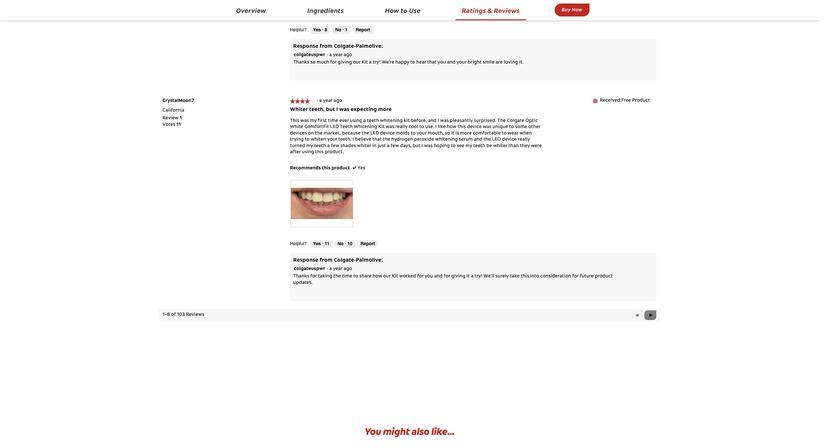 Task type: describe. For each thing, give the bounding box(es) containing it.
the up just
[[383, 138, 391, 142]]

response from colgate-palmolive: for no · 10
[[294, 258, 383, 263]]

now
[[572, 6, 583, 13]]

1–8 of 103 reviews
[[163, 313, 207, 317]]

peroxide
[[415, 138, 434, 142]]

i left like in the top right of the page
[[436, 125, 437, 130]]

0 vertical spatial 1
[[345, 27, 348, 32]]

my down whiten
[[307, 144, 313, 149]]

· up much
[[327, 53, 328, 57]]

turned
[[290, 144, 305, 149]]

other
[[529, 125, 541, 130]]

· up taking
[[327, 267, 328, 272]]

colgateuspwr for yes · 11
[[294, 267, 325, 272]]

buy now
[[562, 6, 583, 13]]

review 1 votes 11
[[163, 116, 182, 127]]

time for the
[[342, 275, 353, 279]]

how to use
[[385, 6, 421, 15]]

colgateuspwr · a year ago for 8
[[294, 53, 355, 57]]

11 inside review 1 votes 11
[[177, 123, 181, 127]]

and inside thanks for taking the time to share how our kit worked for you and for giving it a try! we'll surely take this into consideration for future product updates.
[[435, 275, 443, 279]]

1 horizontal spatial teeth
[[367, 119, 379, 123]]

shades
[[341, 144, 356, 149]]

no · 10
[[338, 241, 353, 247]]

optic
[[526, 119, 538, 123]]

serum
[[459, 138, 473, 142]]

was right this
[[301, 119, 309, 123]]

0 vertical spatial your
[[457, 61, 467, 65]]

surely
[[496, 275, 509, 279]]

to down cool
[[411, 131, 416, 136]]

just
[[378, 144, 386, 149]]

product
[[633, 99, 651, 103]]

were
[[531, 144, 542, 149]]

it inside thanks for taking the time to share how our kit worked for you and for giving it a try! we'll surely take this into consideration for future product updates.
[[467, 275, 470, 279]]

colgate
[[507, 119, 525, 123]]

worked
[[400, 275, 416, 279]]

1 vertical spatial using
[[302, 150, 314, 155]]

product.
[[325, 150, 344, 155]]

hoping
[[434, 144, 450, 149]]

comfortfit
[[305, 125, 329, 130]]

no for no · 1
[[336, 27, 342, 32]]

was up hydrogen
[[386, 125, 395, 130]]

giving inside thanks for taking the time to share how our kit worked for you and for giving it a try! we'll surely take this into consideration for future product updates.
[[452, 275, 466, 279]]

some
[[516, 125, 528, 130]]

report button for 1
[[353, 26, 374, 34]]

smile
[[483, 61, 495, 65]]

also
[[412, 426, 430, 439]]

2 horizontal spatial teeth
[[474, 144, 486, 149]]

recommends
[[290, 166, 321, 171]]

►
[[649, 313, 654, 318]]

cool
[[409, 125, 419, 130]]

to down on
[[305, 138, 310, 142]]

days,
[[400, 144, 412, 149]]

before,
[[411, 119, 427, 123]]

loving
[[504, 61, 518, 65]]

market,
[[324, 131, 341, 136]]

overview button
[[230, 4, 273, 18]]

i up like in the top right of the page
[[438, 119, 439, 123]]

like
[[438, 125, 446, 130]]

1 vertical spatial led
[[371, 131, 379, 136]]

how
[[385, 6, 400, 15]]

thanks so much for giving our kit a try! we're happy to hear that you and your bright smile are loving it.
[[294, 61, 524, 65]]

we'll
[[484, 275, 495, 279]]

this down product.
[[322, 166, 331, 171]]

► button
[[645, 311, 657, 320]]

1 horizontal spatial whitening
[[436, 138, 458, 142]]

ago for no · 1
[[344, 53, 353, 57]]

✔
[[353, 166, 357, 171]]

1–8
[[163, 313, 170, 317]]

1 horizontal spatial device
[[467, 125, 482, 130]]

to inside button
[[401, 6, 408, 15]]

you might also like…
[[365, 426, 455, 439]]

is
[[456, 131, 459, 136]]

whiten
[[311, 138, 326, 142]]

happy
[[396, 61, 410, 65]]

yes for no · 1
[[313, 27, 321, 32]]

this inside thanks for taking the time to share how our kit worked for you and for giving it a try! we'll surely take this into consideration for future product updates.
[[521, 275, 530, 279]]

10
[[348, 241, 353, 247]]

0 vertical spatial our
[[353, 61, 361, 65]]

teeth
[[340, 125, 353, 130]]

0 horizontal spatial giving
[[338, 61, 352, 65]]

teeth.
[[339, 138, 352, 142]]

0 vertical spatial but
[[326, 107, 335, 112]]

was up ever
[[340, 107, 350, 112]]

take
[[510, 275, 520, 279]]

time for first
[[328, 119, 338, 123]]

and left bright
[[447, 61, 456, 65]]

on
[[308, 131, 314, 136]]

1 vertical spatial yes
[[358, 166, 366, 171]]

· up the teeth,
[[317, 99, 318, 104]]

comfortable
[[473, 131, 501, 136]]

was up comfortable
[[483, 125, 492, 130]]

◄
[[635, 313, 640, 318]]

colgateuspwr for yes · 8
[[294, 53, 325, 57]]

response from colgate-palmolive: for no · 1
[[294, 44, 383, 49]]

teeth,
[[309, 107, 325, 112]]

0 vertical spatial kit
[[362, 61, 368, 65]]

0 vertical spatial led
[[330, 125, 339, 130]]

1 horizontal spatial your
[[417, 131, 427, 136]]

pleasantly
[[450, 119, 473, 123]]

to up wear
[[510, 125, 514, 130]]

wear
[[508, 131, 519, 136]]

reviews inside 'button'
[[494, 6, 520, 15]]

1 vertical spatial really
[[518, 138, 530, 142]]

votes
[[163, 123, 175, 127]]

kit inside thanks for taking the time to share how our kit worked for you and for giving it a try! we'll surely take this into consideration for future product updates.
[[392, 275, 398, 279]]

my up the comfortfit
[[310, 119, 317, 123]]

no · 1
[[336, 27, 348, 32]]

believe
[[355, 138, 372, 142]]

try! inside thanks for taking the time to share how our kit worked for you and for giving it a try! we'll surely take this into consideration for future product updates.
[[475, 275, 483, 279]]

to down before,
[[420, 125, 425, 130]]

· left no · 10
[[322, 241, 324, 247]]

might
[[383, 426, 410, 439]]

devices
[[290, 131, 307, 136]]

recommends this product ✔ yes
[[290, 166, 366, 171]]

was up like in the top right of the page
[[441, 119, 449, 123]]

yes · 11
[[313, 241, 330, 247]]

to left see
[[451, 144, 456, 149]]

2 vertical spatial device
[[502, 138, 517, 142]]

year for no · 1
[[333, 53, 343, 57]]

· left 10
[[345, 241, 346, 247]]

response for yes · 11
[[294, 258, 319, 263]]

helpful? for yes · 11
[[290, 241, 307, 247]]

expecting
[[351, 107, 377, 112]]

the up whiten
[[315, 131, 323, 136]]

thanks for yes · 8
[[294, 61, 310, 65]]

when
[[520, 131, 532, 136]]

palmolive: for 10
[[356, 258, 383, 263]]

how inside thanks for taking the time to share how our kit worked for you and for giving it a try! we'll surely take this into consideration for future product updates.
[[373, 275, 382, 279]]

whiter
[[290, 107, 308, 112]]

1 whiter from the left
[[357, 144, 372, 149]]

buy
[[562, 6, 571, 13]]

ratings
[[462, 6, 486, 15]]

1 vertical spatial device
[[380, 131, 395, 136]]

ever
[[340, 119, 349, 123]]

0 vertical spatial really
[[396, 125, 408, 130]]

0 vertical spatial whitening
[[380, 119, 403, 123]]

received
[[600, 99, 621, 103]]

crystalmoon7
[[163, 99, 195, 104]]

0 vertical spatial that
[[428, 61, 437, 65]]

to left hear
[[411, 61, 416, 65]]

yes · 8
[[313, 27, 327, 32]]

⊞ received free product
[[593, 99, 651, 104]]

whiter teeth, but i was expecting more
[[290, 107, 392, 112]]

year for no · 10
[[333, 267, 343, 272]]

this down whiten
[[316, 150, 324, 155]]

kit
[[404, 119, 410, 123]]

this down pleasantly on the right
[[458, 125, 466, 130]]



Task type: vqa. For each thing, say whether or not it's contained in the screenshot.
Submit an Idea link
no



Task type: locate. For each thing, give the bounding box(es) containing it.
0 vertical spatial palmolive:
[[356, 44, 383, 49]]

use
[[409, 6, 421, 15]]

consideration
[[541, 275, 572, 279]]

our left we're
[[353, 61, 361, 65]]

response from colgate-palmolive:
[[294, 44, 383, 49], [294, 258, 383, 263]]

your up peroxide
[[417, 131, 427, 136]]

1 vertical spatial it
[[467, 275, 470, 279]]

0 vertical spatial time
[[328, 119, 338, 123]]

0 horizontal spatial using
[[302, 150, 314, 155]]

colgate-
[[334, 44, 356, 49], [334, 258, 356, 263]]

colgateuspwr · a year ago for 11
[[294, 267, 355, 272]]

the down whitening
[[362, 131, 369, 136]]

0 horizontal spatial device
[[380, 131, 395, 136]]

1–8 of 103 reviews alert
[[163, 313, 207, 317]]

a
[[330, 53, 332, 57], [369, 61, 372, 65], [320, 99, 322, 104], [364, 119, 366, 123], [327, 144, 330, 149], [387, 144, 390, 149], [330, 267, 332, 272], [471, 275, 474, 279]]

content helpfulness group for for
[[290, 26, 374, 34]]

0 vertical spatial product
[[332, 166, 350, 171]]

1 response from colgate-palmolive: from the top
[[294, 44, 383, 49]]

1 vertical spatial so
[[445, 131, 450, 136]]

teeth down whiten
[[314, 144, 326, 149]]

11 inside the content helpfulness group
[[325, 241, 330, 247]]

time inside this was my first time ever using a teeth whitening kit before, and i was pleasantly surprised. the colgate optic white comfortfit led teeth whitening kit was really cool to use. i like how this device was unique to some other devices on the market, because the led device molds to your mouth, so it is more comfortable to wear when trying to whiten your teeth. i believe that the hydrogen peroxide whitening serum and the led device really turned my teeth a few shades whiter in just a few days, but i was hoping to see my teeth be whiter than they were after using this product.
[[328, 119, 338, 123]]

thanks inside thanks for taking the time to share how our kit worked for you and for giving it a try! we'll surely take this into consideration for future product updates.
[[294, 275, 310, 279]]

so left much
[[311, 61, 316, 65]]

1 horizontal spatial it
[[467, 275, 470, 279]]

0 vertical spatial helpful?
[[290, 27, 307, 32]]

trying
[[290, 138, 304, 142]]

for
[[331, 61, 337, 65], [311, 275, 317, 279], [418, 275, 424, 279], [444, 275, 451, 279], [573, 275, 579, 279]]

1 vertical spatial 11
[[325, 241, 330, 247]]

0 vertical spatial giving
[[338, 61, 352, 65]]

&
[[488, 6, 493, 15]]

0 vertical spatial device
[[467, 125, 482, 130]]

0 horizontal spatial 11
[[177, 123, 181, 127]]

response from colgate-palmolive: down no · 1 on the top
[[294, 44, 383, 49]]

1 vertical spatial ago
[[334, 99, 342, 104]]

you inside thanks for taking the time to share how our kit worked for you and for giving it a try! we'll surely take this into consideration for future product updates.
[[425, 275, 433, 279]]

1 horizontal spatial that
[[428, 61, 437, 65]]

1 vertical spatial try!
[[475, 275, 483, 279]]

0 horizontal spatial your
[[328, 138, 337, 142]]

helpful? left yes · 8
[[290, 27, 307, 32]]

0 horizontal spatial few
[[331, 144, 340, 149]]

1 vertical spatial how
[[373, 275, 382, 279]]

the
[[315, 131, 323, 136], [362, 131, 369, 136], [383, 138, 391, 142], [484, 138, 491, 142], [334, 275, 341, 279]]

be
[[487, 144, 493, 149]]

teeth left "be"
[[474, 144, 486, 149]]

1 horizontal spatial really
[[518, 138, 530, 142]]

year
[[333, 53, 343, 57], [323, 99, 333, 104], [333, 267, 343, 272]]

reviews right 103
[[186, 313, 204, 317]]

was
[[340, 107, 350, 112], [301, 119, 309, 123], [441, 119, 449, 123], [386, 125, 395, 130], [483, 125, 492, 130], [424, 144, 433, 149]]

0 horizontal spatial it
[[452, 131, 455, 136]]

0 horizontal spatial our
[[353, 61, 361, 65]]

whitening
[[354, 125, 377, 130]]

1 horizontal spatial time
[[342, 275, 353, 279]]

colgateuspwr · a year ago up taking
[[294, 267, 355, 272]]

and up 'use.'
[[428, 119, 437, 123]]

2 horizontal spatial led
[[493, 138, 501, 142]]

how to use button
[[379, 4, 427, 18]]

1 vertical spatial no
[[338, 241, 344, 247]]

kit inside this was my first time ever using a teeth whitening kit before, and i was pleasantly surprised. the colgate optic white comfortfit led teeth whitening kit was really cool to use. i like how this device was unique to some other devices on the market, because the led device molds to your mouth, so it is more comfortable to wear when trying to whiten your teeth. i believe that the hydrogen peroxide whitening serum and the led device really turned my teeth a few shades whiter in just a few days, but i was hoping to see my teeth be whiter than they were after using this product.
[[379, 125, 385, 130]]

that
[[428, 61, 437, 65], [373, 138, 382, 142]]

1 vertical spatial content helpfulness group
[[290, 240, 379, 248]]

helpful?
[[290, 27, 307, 32], [290, 241, 307, 247]]

how
[[447, 125, 457, 130], [373, 275, 382, 279]]

0 vertical spatial ago
[[344, 53, 353, 57]]

but inside this was my first time ever using a teeth whitening kit before, and i was pleasantly surprised. the colgate optic white comfortfit led teeth whitening kit was really cool to use. i like how this device was unique to some other devices on the market, because the led device molds to your mouth, so it is more comfortable to wear when trying to whiten your teeth. i believe that the hydrogen peroxide whitening serum and the led device really turned my teeth a few shades whiter in just a few days, but i was hoping to see my teeth be whiter than they were after using this product.
[[413, 144, 421, 149]]

1 inside review 1 votes 11
[[180, 116, 182, 121]]

2 helpful? from the top
[[290, 241, 307, 247]]

1 vertical spatial response from colgate-palmolive:
[[294, 258, 383, 263]]

surprised.
[[474, 119, 497, 123]]

1 colgateuspwr from the top
[[294, 53, 325, 57]]

thanks for taking the time to share how our kit worked for you and for giving it a try! we'll surely take this into consideration for future product updates.
[[294, 275, 613, 285]]

0 horizontal spatial time
[[328, 119, 338, 123]]

1 palmolive: from the top
[[356, 44, 383, 49]]

of
[[171, 313, 176, 317]]

1 from from the top
[[320, 44, 333, 49]]

teeth up whitening
[[367, 119, 379, 123]]

1 vertical spatial product
[[595, 275, 613, 279]]

ago down no · 1 on the top
[[344, 53, 353, 57]]

few up product.
[[331, 144, 340, 149]]

0 horizontal spatial product
[[332, 166, 350, 171]]

1 horizontal spatial reviews
[[494, 6, 520, 15]]

our left worked
[[384, 275, 391, 279]]

1 vertical spatial report
[[361, 241, 375, 247]]

and right worked
[[435, 275, 443, 279]]

1 right 8
[[345, 27, 348, 32]]

mouth,
[[428, 131, 444, 136]]

helpful? for yes · 8
[[290, 27, 307, 32]]

the
[[498, 119, 506, 123]]

it left is
[[452, 131, 455, 136]]

so down like in the top right of the page
[[445, 131, 450, 136]]

kit left we're
[[362, 61, 368, 65]]

1 horizontal spatial more
[[461, 131, 472, 136]]

0 horizontal spatial that
[[373, 138, 382, 142]]

2 from from the top
[[320, 258, 333, 263]]

8
[[325, 27, 327, 32]]

colgate- for 1
[[334, 44, 356, 49]]

device up just
[[380, 131, 395, 136]]

2 horizontal spatial your
[[457, 61, 467, 65]]

to left share
[[354, 275, 358, 279]]

are
[[496, 61, 503, 65]]

this left into
[[521, 275, 530, 279]]

how inside this was my first time ever using a teeth whitening kit before, and i was pleasantly surprised. the colgate optic white comfortfit led teeth whitening kit was really cool to use. i like how this device was unique to some other devices on the market, because the led device molds to your mouth, so it is more comfortable to wear when trying to whiten your teeth. i believe that the hydrogen peroxide whitening serum and the led device really turned my teeth a few shades whiter in just a few days, but i was hoping to see my teeth be whiter than they were after using this product.
[[447, 125, 457, 130]]

thanks for yes · 11
[[294, 275, 310, 279]]

review photo 1. image
[[291, 0, 353, 13], [291, 180, 353, 227]]

really up they
[[518, 138, 530, 142]]

your left bright
[[457, 61, 467, 65]]

1 vertical spatial colgateuspwr
[[294, 267, 325, 272]]

ratings & reviews button
[[456, 4, 527, 20]]

report right no · 1 on the top
[[356, 27, 371, 32]]

11 right votes
[[177, 123, 181, 127]]

that up in
[[373, 138, 382, 142]]

0 horizontal spatial kit
[[362, 61, 368, 65]]

2 thanks from the top
[[294, 275, 310, 279]]

list
[[163, 116, 182, 128]]

1 thanks from the top
[[294, 61, 310, 65]]

ago up whiter teeth, but i was expecting more
[[334, 99, 342, 104]]

2 few from the left
[[391, 144, 399, 149]]

2 content helpfulness group from the top
[[290, 240, 379, 248]]

0 vertical spatial report button
[[353, 26, 374, 34]]

2 colgateuspwr from the top
[[294, 267, 325, 272]]

from up taking
[[320, 258, 333, 263]]

0 horizontal spatial really
[[396, 125, 408, 130]]

1 vertical spatial whitening
[[436, 138, 458, 142]]

whitening up hoping on the top
[[436, 138, 458, 142]]

· right 8
[[343, 27, 344, 32]]

time right first
[[328, 119, 338, 123]]

this
[[290, 119, 300, 123]]

after
[[290, 150, 301, 155]]

0 horizontal spatial reviews
[[186, 313, 204, 317]]

2 vertical spatial led
[[493, 138, 501, 142]]

1 vertical spatial giving
[[452, 275, 466, 279]]

kit right whitening
[[379, 125, 385, 130]]

thanks left much
[[294, 61, 310, 65]]

i down the · a year ago
[[337, 107, 338, 112]]

more right expecting
[[379, 107, 392, 112]]

1 vertical spatial from
[[320, 258, 333, 263]]

product right future
[[595, 275, 613, 279]]

to left use
[[401, 6, 408, 15]]

2 response from the top
[[294, 258, 319, 263]]

content helpfulness group
[[290, 26, 374, 34], [290, 240, 379, 248]]

0 horizontal spatial teeth
[[314, 144, 326, 149]]

★★★★★
[[290, 99, 315, 104], [290, 99, 315, 104]]

content helpfulness group for the
[[290, 240, 379, 248]]

report button right 10
[[357, 240, 379, 248]]

1 horizontal spatial giving
[[452, 275, 466, 279]]

it.
[[519, 61, 524, 65]]

1 horizontal spatial product
[[595, 275, 613, 279]]

·
[[322, 27, 324, 32], [343, 27, 344, 32], [327, 53, 328, 57], [317, 99, 318, 104], [322, 241, 324, 247], [345, 241, 346, 247], [327, 267, 328, 272]]

year down no · 10
[[333, 267, 343, 272]]

time inside thanks for taking the time to share how our kit worked for you and for giving it a try! we'll surely take this into consideration for future product updates.
[[342, 275, 353, 279]]

2 review photo 1. image from the top
[[291, 180, 353, 227]]

0 vertical spatial content helpfulness group
[[290, 26, 374, 34]]

0 vertical spatial no
[[336, 27, 342, 32]]

you right worked
[[425, 275, 433, 279]]

that inside this was my first time ever using a teeth whitening kit before, and i was pleasantly surprised. the colgate optic white comfortfit led teeth whitening kit was really cool to use. i like how this device was unique to some other devices on the market, because the led device molds to your mouth, so it is more comfortable to wear when trying to whiten your teeth. i believe that the hydrogen peroxide whitening serum and the led device really turned my teeth a few shades whiter in just a few days, but i was hoping to see my teeth be whiter than they were after using this product.
[[373, 138, 382, 142]]

ago for no · 10
[[344, 267, 353, 272]]

1 vertical spatial review photo 1. image
[[291, 180, 353, 227]]

time left share
[[342, 275, 353, 279]]

updates.
[[294, 281, 313, 285]]

0 vertical spatial thanks
[[294, 61, 310, 65]]

0 vertical spatial using
[[350, 119, 362, 123]]

colgateuspwr up updates.
[[294, 267, 325, 272]]

try! left we'll
[[475, 275, 483, 279]]

0 vertical spatial how
[[447, 125, 457, 130]]

response down yes · 8
[[294, 44, 319, 49]]

overview
[[236, 6, 266, 15]]

hydrogen
[[392, 138, 413, 142]]

0 horizontal spatial led
[[330, 125, 339, 130]]

2 colgate- from the top
[[334, 258, 356, 263]]

was down peroxide
[[424, 144, 433, 149]]

2 response from colgate-palmolive: from the top
[[294, 258, 383, 263]]

palmolive: for 1
[[356, 44, 383, 49]]

device down surprised.
[[467, 125, 482, 130]]

palmolive: up we're
[[356, 44, 383, 49]]

0 horizontal spatial so
[[311, 61, 316, 65]]

1 vertical spatial that
[[373, 138, 382, 142]]

⊞
[[593, 99, 598, 104]]

more up serum
[[461, 131, 472, 136]]

0 horizontal spatial whitening
[[380, 119, 403, 123]]

colgateuspwr · a year ago
[[294, 53, 355, 57], [294, 267, 355, 272]]

0 vertical spatial you
[[438, 61, 446, 65]]

1 horizontal spatial kit
[[379, 125, 385, 130]]

using
[[350, 119, 362, 123], [302, 150, 314, 155]]

white
[[290, 125, 304, 130]]

product
[[332, 166, 350, 171], [595, 275, 613, 279]]

unique
[[493, 125, 509, 130]]

no right 8
[[336, 27, 342, 32]]

no left 10
[[338, 241, 344, 247]]

whitening left kit
[[380, 119, 403, 123]]

1 helpful? from the top
[[290, 27, 307, 32]]

because
[[342, 131, 361, 136]]

1 few from the left
[[331, 144, 340, 149]]

1 vertical spatial reviews
[[186, 313, 204, 317]]

reviews
[[494, 6, 520, 15], [186, 313, 204, 317]]

so inside this was my first time ever using a teeth whitening kit before, and i was pleasantly surprised. the colgate optic white comfortfit led teeth whitening kit was really cool to use. i like how this device was unique to some other devices on the market, because the led device molds to your mouth, so it is more comfortable to wear when trying to whiten your teeth. i believe that the hydrogen peroxide whitening serum and the led device really turned my teeth a few shades whiter in just a few days, but i was hoping to see my teeth be whiter than they were after using this product.
[[445, 131, 450, 136]]

0 vertical spatial more
[[379, 107, 392, 112]]

1 horizontal spatial but
[[413, 144, 421, 149]]

from
[[320, 44, 333, 49], [320, 258, 333, 263]]

no
[[336, 27, 342, 32], [338, 241, 344, 247]]

1 vertical spatial but
[[413, 144, 421, 149]]

· left 8
[[322, 27, 324, 32]]

buy now button
[[555, 4, 590, 16]]

that right hear
[[428, 61, 437, 65]]

list containing review
[[163, 116, 182, 128]]

my down serum
[[466, 144, 473, 149]]

1 vertical spatial time
[[342, 275, 353, 279]]

0 vertical spatial it
[[452, 131, 455, 136]]

bright
[[468, 61, 482, 65]]

much
[[317, 61, 329, 65]]

colgateuspwr up much
[[294, 53, 325, 57]]

0 vertical spatial colgateuspwr · a year ago
[[294, 53, 355, 57]]

taking
[[318, 275, 333, 279]]

from for 11
[[320, 258, 333, 263]]

i down because
[[353, 138, 354, 142]]

led
[[330, 125, 339, 130], [371, 131, 379, 136], [493, 138, 501, 142]]

led down comfortable
[[493, 138, 501, 142]]

2 palmolive: from the top
[[356, 258, 383, 263]]

0 vertical spatial try!
[[373, 61, 381, 65]]

from up much
[[320, 44, 333, 49]]

0 vertical spatial colgateuspwr
[[294, 53, 325, 57]]

2 colgateuspwr · a year ago from the top
[[294, 267, 355, 272]]

you
[[438, 61, 446, 65], [425, 275, 433, 279]]

like…
[[432, 426, 455, 439]]

2 vertical spatial year
[[333, 267, 343, 272]]

led down whitening
[[371, 131, 379, 136]]

1 response from the top
[[294, 44, 319, 49]]

report button right no · 1 on the top
[[353, 26, 374, 34]]

yes left no · 10
[[313, 241, 321, 247]]

11 left no · 10
[[325, 241, 330, 247]]

hear
[[417, 61, 426, 65]]

report button for 10
[[357, 240, 379, 248]]

more inside this was my first time ever using a teeth whitening kit before, and i was pleasantly surprised. the colgate optic white comfortfit led teeth whitening kit was really cool to use. i like how this device was unique to some other devices on the market, because the led device molds to your mouth, so it is more comfortable to wear when trying to whiten your teeth. i believe that the hydrogen peroxide whitening serum and the led device really turned my teeth a few shades whiter in just a few days, but i was hoping to see my teeth be whiter than they were after using this product.
[[461, 131, 472, 136]]

1 vertical spatial colgate-
[[334, 258, 356, 263]]

use.
[[426, 125, 435, 130]]

reviews right & at the top right
[[494, 6, 520, 15]]

whiter down believe at the top of page
[[357, 144, 372, 149]]

2 whiter from the left
[[494, 144, 508, 149]]

1 horizontal spatial so
[[445, 131, 450, 136]]

◄ button
[[632, 311, 644, 320]]

palmolive:
[[356, 44, 383, 49], [356, 258, 383, 263]]

no for no · 10
[[338, 241, 344, 247]]

yes left 8
[[313, 27, 321, 32]]

response for yes · 8
[[294, 44, 319, 49]]

0 horizontal spatial you
[[425, 275, 433, 279]]

0 horizontal spatial try!
[[373, 61, 381, 65]]

a inside thanks for taking the time to share how our kit worked for you and for giving it a try! we'll surely take this into consideration for future product updates.
[[471, 275, 474, 279]]

really
[[396, 125, 408, 130], [518, 138, 530, 142]]

you
[[365, 426, 381, 439]]

the inside thanks for taking the time to share how our kit worked for you and for giving it a try! we'll surely take this into consideration for future product updates.
[[334, 275, 341, 279]]

0 vertical spatial reviews
[[494, 6, 520, 15]]

2 vertical spatial your
[[328, 138, 337, 142]]

0 horizontal spatial more
[[379, 107, 392, 112]]

1 review photo 1. image from the top
[[291, 0, 353, 13]]

but down peroxide
[[413, 144, 421, 149]]

our inside thanks for taking the time to share how our kit worked for you and for giving it a try! we'll surely take this into consideration for future product updates.
[[384, 275, 391, 279]]

2 vertical spatial kit
[[392, 275, 398, 279]]

molds
[[396, 131, 410, 136]]

the down comfortable
[[484, 138, 491, 142]]

1 right review
[[180, 116, 182, 121]]

year up the teeth,
[[323, 99, 333, 104]]

review
[[163, 116, 179, 121]]

1 vertical spatial you
[[425, 275, 433, 279]]

see
[[457, 144, 465, 149]]

device
[[467, 125, 482, 130], [380, 131, 395, 136], [502, 138, 517, 142]]

report for no · 1
[[356, 27, 371, 32]]

and
[[447, 61, 456, 65], [428, 119, 437, 123], [474, 138, 483, 142], [435, 275, 443, 279]]

it left we'll
[[467, 275, 470, 279]]

ingredients button
[[301, 4, 351, 18]]

yes right the ✔
[[358, 166, 366, 171]]

try!
[[373, 61, 381, 65], [475, 275, 483, 279]]

yes
[[313, 27, 321, 32], [358, 166, 366, 171], [313, 241, 321, 247]]

but down the · a year ago
[[326, 107, 335, 112]]

colgate- for 10
[[334, 258, 356, 263]]

2 vertical spatial ago
[[344, 267, 353, 272]]

1 colgate- from the top
[[334, 44, 356, 49]]

share
[[360, 275, 372, 279]]

1 content helpfulness group from the top
[[290, 26, 374, 34]]

ago
[[344, 53, 353, 57], [334, 99, 342, 104], [344, 267, 353, 272]]

giving
[[338, 61, 352, 65], [452, 275, 466, 279]]

yes for no · 10
[[313, 241, 321, 247]]

it
[[452, 131, 455, 136], [467, 275, 470, 279]]

from for 8
[[320, 44, 333, 49]]

1 vertical spatial year
[[323, 99, 333, 104]]

ratings & reviews
[[462, 6, 520, 15]]

1 vertical spatial palmolive:
[[356, 258, 383, 263]]

product inside thanks for taking the time to share how our kit worked for you and for giving it a try! we'll surely take this into consideration for future product updates.
[[595, 275, 613, 279]]

california
[[163, 109, 185, 113]]

0 vertical spatial colgate-
[[334, 44, 356, 49]]

thanks
[[294, 61, 310, 65], [294, 275, 310, 279]]

it inside this was my first time ever using a teeth whitening kit before, and i was pleasantly surprised. the colgate optic white comfortfit led teeth whitening kit was really cool to use. i like how this device was unique to some other devices on the market, because the led device molds to your mouth, so it is more comfortable to wear when trying to whiten your teeth. i believe that the hydrogen peroxide whitening serum and the led device really turned my teeth a few shades whiter in just a few days, but i was hoping to see my teeth be whiter than they were after using this product.
[[452, 131, 455, 136]]

report for no · 10
[[361, 241, 375, 247]]

your down the market,
[[328, 138, 337, 142]]

free
[[622, 99, 632, 103]]

i down peroxide
[[422, 144, 423, 149]]

to inside thanks for taking the time to share how our kit worked for you and for giving it a try! we'll surely take this into consideration for future product updates.
[[354, 275, 358, 279]]

0 horizontal spatial whiter
[[357, 144, 372, 149]]

they
[[520, 144, 530, 149]]

and down comfortable
[[474, 138, 483, 142]]

0 vertical spatial report
[[356, 27, 371, 32]]

few down hydrogen
[[391, 144, 399, 149]]

1 horizontal spatial how
[[447, 125, 457, 130]]

whiter right "be"
[[494, 144, 508, 149]]

year down no · 1 on the top
[[333, 53, 343, 57]]

1 vertical spatial our
[[384, 275, 391, 279]]

0 horizontal spatial how
[[373, 275, 382, 279]]

1 colgateuspwr · a year ago from the top
[[294, 53, 355, 57]]

response down yes · 11
[[294, 258, 319, 263]]

to down the unique
[[502, 131, 507, 136]]

1 vertical spatial response
[[294, 258, 319, 263]]

into
[[531, 275, 540, 279]]



